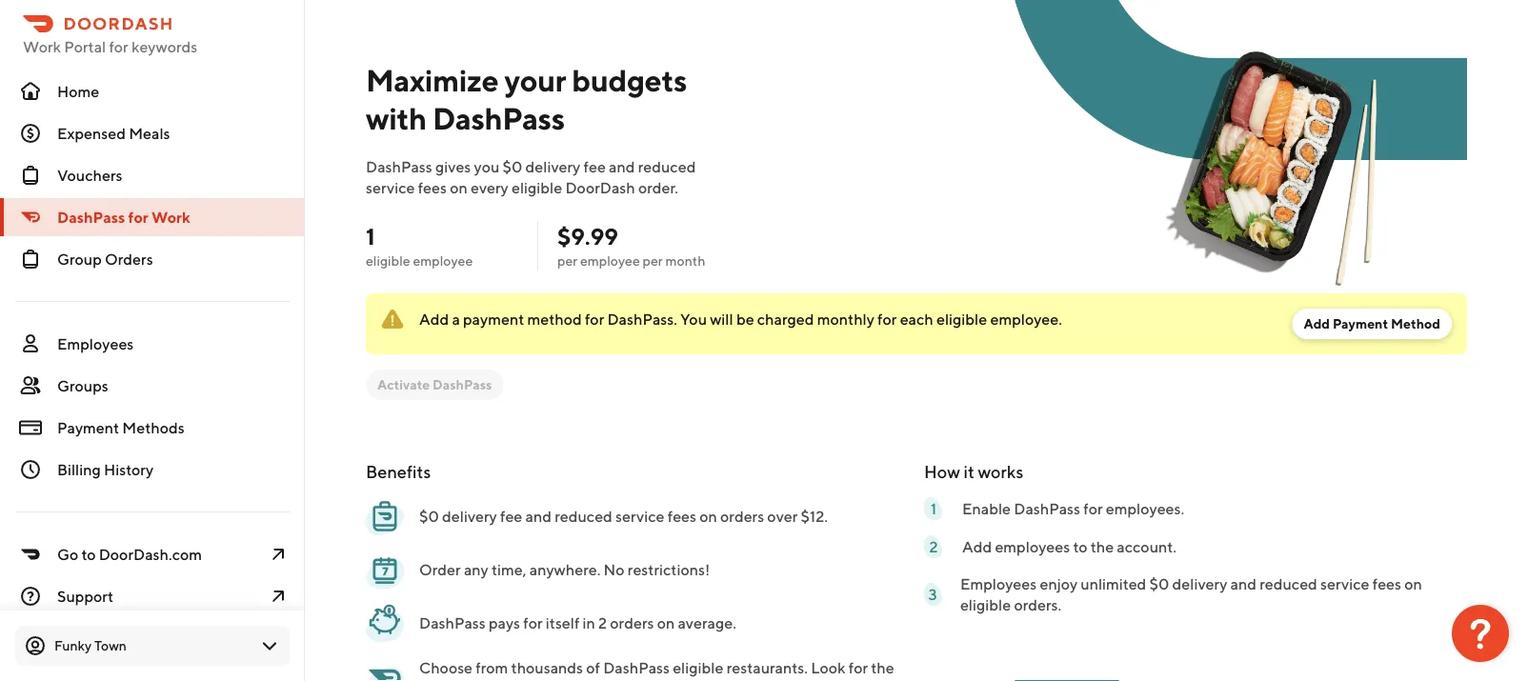 Task type: describe. For each thing, give the bounding box(es) containing it.
method
[[527, 310, 582, 328]]

activate
[[377, 377, 430, 393]]

billing history link
[[0, 451, 305, 489]]

add a payment method for dashpass. you will be charged monthly for each eligible employee. status
[[366, 294, 1468, 354]]

and inside employees enjoy unlimited $0 delivery and reduced service fees on eligible orders.
[[1231, 575, 1257, 593]]

1 vertical spatial orders
[[610, 614, 654, 632]]

1 for 1 eligible employee
[[366, 223, 375, 250]]

restrictions!
[[628, 561, 710, 579]]

dashpass inside the activate dashpass button
[[433, 377, 492, 393]]

how
[[924, 461, 960, 482]]

enable
[[962, 500, 1011, 518]]

eligible inside employees enjoy unlimited $0 delivery and reduced service fees on eligible orders.
[[960, 596, 1011, 614]]

portal
[[64, 38, 106, 56]]

dashpass inside the maximize your budgets with dashpass
[[433, 100, 565, 136]]

dashpass for work link
[[0, 198, 305, 236]]

employees for employees
[[57, 335, 134, 353]]

will
[[710, 310, 733, 328]]

doordash.com
[[99, 546, 202, 564]]

logo.
[[489, 680, 523, 681]]

expensed meals link
[[0, 114, 305, 152]]

funky town
[[54, 638, 127, 654]]

dashpass for work
[[57, 208, 190, 226]]

activate dashpass button
[[366, 370, 504, 400]]

employee.
[[991, 310, 1063, 328]]

order
[[419, 561, 461, 579]]

for inside choose from thousands of dashpass eligible restaurants. look for the dashpass logo.
[[849, 659, 868, 677]]

payment methods
[[57, 419, 185, 437]]

choose
[[419, 659, 473, 677]]

be
[[737, 310, 754, 328]]

1 vertical spatial $0
[[419, 507, 439, 526]]

payment
[[463, 310, 524, 328]]

the inside choose from thousands of dashpass eligible restaurants. look for the dashpass logo.
[[871, 659, 895, 677]]

dashpass up choose
[[419, 614, 486, 632]]

fees inside employees enjoy unlimited $0 delivery and reduced service fees on eligible orders.
[[1373, 575, 1402, 593]]

0 horizontal spatial fee
[[500, 507, 523, 526]]

it
[[964, 461, 975, 482]]

eligible inside status
[[937, 310, 987, 328]]

$9.99
[[557, 223, 618, 250]]

billing history
[[57, 461, 153, 479]]

for inside dashpass for work link
[[128, 208, 148, 226]]

1 eligible employee
[[366, 223, 473, 269]]

go to doordash.com link
[[0, 536, 305, 574]]

dashpass.
[[607, 310, 677, 328]]

orders
[[105, 250, 153, 268]]

1 per from the left
[[557, 253, 578, 269]]

add for add payment method
[[1304, 316, 1330, 332]]

to inside go to doordash.com link
[[81, 546, 96, 564]]

employees link
[[0, 325, 305, 363]]

funky
[[54, 638, 92, 654]]

add payment method
[[1304, 316, 1441, 332]]

over
[[767, 507, 798, 526]]

time,
[[492, 561, 527, 579]]

methods
[[122, 419, 185, 437]]

groups
[[57, 377, 108, 395]]

add for add employees to the account.
[[962, 538, 992, 556]]

fees inside dashpass gives you $0 delivery fee and reduced service fees on every eligible doordash order.
[[418, 179, 447, 197]]

for right portal
[[109, 38, 128, 56]]

benefits
[[366, 461, 431, 482]]

activate dashpass
[[377, 377, 492, 393]]

maximize your budgets with dashpass
[[366, 62, 687, 136]]

groups link
[[0, 367, 305, 405]]

each
[[900, 310, 934, 328]]

average.
[[678, 614, 737, 632]]

dashpass inside dashpass for work link
[[57, 208, 125, 226]]

delivery for 3
[[1173, 575, 1228, 593]]

month
[[666, 253, 706, 269]]

$0 for maximize your budgets with dashpass
[[503, 158, 523, 176]]

0 vertical spatial 2
[[930, 538, 938, 556]]

go to doordash.com
[[57, 546, 202, 564]]

reduced inside dashpass gives you $0 delivery fee and reduced service fees on every eligible doordash order.
[[638, 158, 696, 176]]

in
[[583, 614, 595, 632]]

of
[[586, 659, 600, 677]]

order.
[[638, 179, 678, 197]]

a
[[452, 310, 460, 328]]

you
[[680, 310, 707, 328]]

history
[[104, 461, 153, 479]]

vouchers link
[[0, 156, 305, 194]]

go
[[57, 546, 78, 564]]

and inside dashpass gives you $0 delivery fee and reduced service fees on every eligible doordash order.
[[609, 158, 635, 176]]

gives
[[435, 158, 471, 176]]

expensed meals
[[57, 124, 170, 142]]

enable dashpass for employees.
[[962, 500, 1185, 518]]

itself
[[546, 614, 580, 632]]

you
[[474, 158, 500, 176]]

choose from thousands of dashpass eligible restaurants. look for the dashpass logo.
[[419, 659, 895, 681]]

meals
[[129, 124, 170, 142]]



Task type: locate. For each thing, give the bounding box(es) containing it.
1 vertical spatial the
[[871, 659, 895, 677]]

0 horizontal spatial 1
[[366, 223, 375, 250]]

0 vertical spatial work
[[23, 38, 61, 56]]

add payment method button
[[1293, 309, 1452, 339]]

delivery inside employees enjoy unlimited $0 delivery and reduced service fees on eligible orders.
[[1173, 575, 1228, 593]]

order any time, anywhere. no restrictions!
[[419, 561, 710, 579]]

payment down the groups
[[57, 419, 119, 437]]

dashpass right activate
[[433, 377, 492, 393]]

1 vertical spatial fees
[[668, 507, 697, 526]]

1 inside 1 eligible employee
[[366, 223, 375, 250]]

every
[[471, 179, 509, 197]]

add
[[419, 310, 449, 328], [1304, 316, 1330, 332], [962, 538, 992, 556]]

3
[[929, 586, 937, 604]]

orders
[[720, 507, 764, 526], [610, 614, 654, 632]]

employee inside $9.99 per employee per month
[[580, 253, 640, 269]]

0 horizontal spatial delivery
[[442, 507, 497, 526]]

work left portal
[[23, 38, 61, 56]]

0 horizontal spatial to
[[81, 546, 96, 564]]

$0 inside employees enjoy unlimited $0 delivery and reduced service fees on eligible orders.
[[1150, 575, 1170, 593]]

to right go
[[81, 546, 96, 564]]

on
[[450, 179, 468, 197], [700, 507, 717, 526], [1405, 575, 1423, 593], [657, 614, 675, 632]]

for right the look
[[849, 659, 868, 677]]

0 horizontal spatial reduced
[[555, 507, 613, 526]]

employees
[[57, 335, 134, 353], [960, 575, 1037, 593]]

0 horizontal spatial the
[[871, 659, 895, 677]]

doordash
[[566, 179, 635, 197]]

employees inside employees enjoy unlimited $0 delivery and reduced service fees on eligible orders.
[[960, 575, 1037, 593]]

2 horizontal spatial service
[[1321, 575, 1370, 593]]

employees.
[[1106, 500, 1185, 518]]

with
[[366, 100, 427, 136]]

1 vertical spatial reduced
[[555, 507, 613, 526]]

0 vertical spatial payment
[[1333, 316, 1389, 332]]

eligible inside choose from thousands of dashpass eligible restaurants. look for the dashpass logo.
[[673, 659, 724, 677]]

0 horizontal spatial employee
[[413, 253, 473, 269]]

2 employee from the left
[[580, 253, 640, 269]]

employees up the groups
[[57, 335, 134, 353]]

2 horizontal spatial fees
[[1373, 575, 1402, 593]]

0 vertical spatial orders
[[720, 507, 764, 526]]

for right pays
[[523, 614, 543, 632]]

add for add a payment method for dashpass. you will be charged monthly for each eligible employee.
[[419, 310, 449, 328]]

the
[[1091, 538, 1114, 556], [871, 659, 895, 677]]

1 horizontal spatial $0
[[503, 158, 523, 176]]

employees
[[995, 538, 1070, 556]]

0 vertical spatial fees
[[418, 179, 447, 197]]

eligible inside 1 eligible employee
[[366, 253, 410, 269]]

0 horizontal spatial add
[[419, 310, 449, 328]]

1 employee from the left
[[413, 253, 473, 269]]

1 horizontal spatial payment
[[1333, 316, 1389, 332]]

dashpass
[[433, 100, 565, 136], [366, 158, 432, 176], [57, 208, 125, 226], [433, 377, 492, 393], [1014, 500, 1081, 518], [419, 614, 486, 632], [603, 659, 670, 677], [419, 680, 486, 681]]

to down enable dashpass for employees.
[[1073, 538, 1088, 556]]

employees for employees enjoy unlimited $0 delivery and reduced service fees on eligible orders.
[[960, 575, 1037, 593]]

$0 right you
[[503, 158, 523, 176]]

home
[[57, 82, 99, 101]]

dashpass right 'of'
[[603, 659, 670, 677]]

1 vertical spatial delivery
[[442, 507, 497, 526]]

0 vertical spatial the
[[1091, 538, 1114, 556]]

thousands
[[511, 659, 583, 677]]

payment left method
[[1333, 316, 1389, 332]]

0 horizontal spatial fees
[[418, 179, 447, 197]]

fee up doordash
[[584, 158, 606, 176]]

2 horizontal spatial add
[[1304, 316, 1330, 332]]

support
[[57, 587, 113, 606]]

maximize
[[366, 62, 499, 98]]

0 horizontal spatial service
[[366, 179, 415, 197]]

employee for $9.99
[[580, 253, 640, 269]]

method
[[1391, 316, 1441, 332]]

1 horizontal spatial and
[[609, 158, 635, 176]]

1 horizontal spatial 2
[[930, 538, 938, 556]]

1 horizontal spatial work
[[152, 208, 190, 226]]

1 vertical spatial payment
[[57, 419, 119, 437]]

from
[[476, 659, 508, 677]]

2 horizontal spatial reduced
[[1260, 575, 1318, 593]]

delivery
[[526, 158, 581, 176], [442, 507, 497, 526], [1173, 575, 1228, 593]]

employee
[[413, 253, 473, 269], [580, 253, 640, 269]]

dashpass inside dashpass gives you $0 delivery fee and reduced service fees on every eligible doordash order.
[[366, 158, 432, 176]]

enjoy
[[1040, 575, 1078, 593]]

home link
[[0, 72, 305, 111]]

support link
[[0, 577, 305, 616]]

0 horizontal spatial payment
[[57, 419, 119, 437]]

for right method
[[585, 310, 604, 328]]

1 vertical spatial work
[[152, 208, 190, 226]]

budgets
[[572, 62, 687, 98]]

any
[[464, 561, 489, 579]]

dashpass up employees
[[1014, 500, 1081, 518]]

1 for 1
[[931, 500, 937, 518]]

0 vertical spatial 1
[[366, 223, 375, 250]]

orders.
[[1014, 596, 1062, 614]]

for
[[109, 38, 128, 56], [128, 208, 148, 226], [585, 310, 604, 328], [878, 310, 897, 328], [1084, 500, 1103, 518], [523, 614, 543, 632], [849, 659, 868, 677]]

0 vertical spatial and
[[609, 158, 635, 176]]

1 vertical spatial fee
[[500, 507, 523, 526]]

dashpass pays for itself in 2 orders on average.
[[419, 614, 737, 632]]

2 horizontal spatial delivery
[[1173, 575, 1228, 593]]

no
[[604, 561, 625, 579]]

1 horizontal spatial orders
[[720, 507, 764, 526]]

for up add employees to the account.
[[1084, 500, 1103, 518]]

add inside button
[[1304, 316, 1330, 332]]

1 vertical spatial employees
[[960, 575, 1037, 593]]

employee inside 1 eligible employee
[[413, 253, 473, 269]]

0 horizontal spatial per
[[557, 253, 578, 269]]

0 horizontal spatial orders
[[610, 614, 654, 632]]

2 up 3
[[930, 538, 938, 556]]

eligible inside dashpass gives you $0 delivery fee and reduced service fees on every eligible doordash order.
[[512, 179, 562, 197]]

add employees to the account.
[[962, 538, 1177, 556]]

service
[[366, 179, 415, 197], [616, 507, 665, 526], [1321, 575, 1370, 593]]

anywhere.
[[530, 561, 601, 579]]

restaurants.
[[727, 659, 808, 677]]

2 vertical spatial delivery
[[1173, 575, 1228, 593]]

fee
[[584, 158, 606, 176], [500, 507, 523, 526]]

0 vertical spatial service
[[366, 179, 415, 197]]

2 right 'in' on the left bottom
[[599, 614, 607, 632]]

1
[[366, 223, 375, 250], [931, 500, 937, 518]]

2 horizontal spatial and
[[1231, 575, 1257, 593]]

0 horizontal spatial work
[[23, 38, 61, 56]]

keywords
[[131, 38, 198, 56]]

1 vertical spatial service
[[616, 507, 665, 526]]

0 vertical spatial delivery
[[526, 158, 581, 176]]

1 horizontal spatial to
[[1073, 538, 1088, 556]]

2 vertical spatial reduced
[[1260, 575, 1318, 593]]

1 vertical spatial 2
[[599, 614, 607, 632]]

1 horizontal spatial fee
[[584, 158, 606, 176]]

1 horizontal spatial fees
[[668, 507, 697, 526]]

unlimited
[[1081, 575, 1147, 593]]

$0 down account.
[[1150, 575, 1170, 593]]

$0 inside dashpass gives you $0 delivery fee and reduced service fees on every eligible doordash order.
[[503, 158, 523, 176]]

payment
[[1333, 316, 1389, 332], [57, 419, 119, 437]]

2 vertical spatial service
[[1321, 575, 1370, 593]]

2 horizontal spatial $0
[[1150, 575, 1170, 593]]

fee inside dashpass gives you $0 delivery fee and reduced service fees on every eligible doordash order.
[[584, 158, 606, 176]]

employees enjoy unlimited $0 delivery and reduced service fees on eligible orders.
[[960, 575, 1423, 614]]

0 vertical spatial fee
[[584, 158, 606, 176]]

0 horizontal spatial employees
[[57, 335, 134, 353]]

town
[[94, 638, 127, 654]]

dashpass up you
[[433, 100, 565, 136]]

employee for 1
[[413, 253, 473, 269]]

dashpass down choose
[[419, 680, 486, 681]]

for up orders
[[128, 208, 148, 226]]

how it works
[[924, 461, 1024, 482]]

per
[[557, 253, 578, 269], [643, 253, 663, 269]]

dashpass down vouchers
[[57, 208, 125, 226]]

2
[[930, 538, 938, 556], [599, 614, 607, 632]]

1 horizontal spatial service
[[616, 507, 665, 526]]

for left each
[[878, 310, 897, 328]]

payment inside button
[[1333, 316, 1389, 332]]

0 vertical spatial employees
[[57, 335, 134, 353]]

employee up a
[[413, 253, 473, 269]]

orders right 'in' on the left bottom
[[610, 614, 654, 632]]

group
[[57, 250, 102, 268]]

dashpass gives you $0 delivery fee and reduced service fees on every eligible doordash order.
[[366, 158, 696, 197]]

1 horizontal spatial delivery
[[526, 158, 581, 176]]

1 horizontal spatial employees
[[960, 575, 1037, 593]]

delivery inside dashpass gives you $0 delivery fee and reduced service fees on every eligible doordash order.
[[526, 158, 581, 176]]

2 vertical spatial fees
[[1373, 575, 1402, 593]]

$9.99 per employee per month
[[557, 223, 706, 269]]

1 vertical spatial and
[[526, 507, 552, 526]]

work portal for keywords
[[23, 38, 198, 56]]

orders left over
[[720, 507, 764, 526]]

$0 up order at the left of the page
[[419, 507, 439, 526]]

billing
[[57, 461, 101, 479]]

1 horizontal spatial per
[[643, 253, 663, 269]]

group orders
[[57, 250, 153, 268]]

per left month
[[643, 253, 663, 269]]

2 vertical spatial and
[[1231, 575, 1257, 593]]

$0 delivery fee and reduced service fees on orders over $12.
[[419, 507, 828, 526]]

1 horizontal spatial 1
[[931, 500, 937, 518]]

1 horizontal spatial the
[[1091, 538, 1114, 556]]

account.
[[1117, 538, 1177, 556]]

service inside dashpass gives you $0 delivery fee and reduced service fees on every eligible doordash order.
[[366, 179, 415, 197]]

reduced inside employees enjoy unlimited $0 delivery and reduced service fees on eligible orders.
[[1260, 575, 1318, 593]]

on inside employees enjoy unlimited $0 delivery and reduced service fees on eligible orders.
[[1405, 575, 1423, 593]]

charged
[[757, 310, 814, 328]]

works
[[978, 461, 1024, 482]]

delivery down account.
[[1173, 575, 1228, 593]]

1 horizontal spatial employee
[[580, 253, 640, 269]]

delivery up doordash
[[526, 158, 581, 176]]

on inside dashpass gives you $0 delivery fee and reduced service fees on every eligible doordash order.
[[450, 179, 468, 197]]

to
[[1073, 538, 1088, 556], [81, 546, 96, 564]]

reduced
[[638, 158, 696, 176], [555, 507, 613, 526], [1260, 575, 1318, 593]]

0 horizontal spatial 2
[[599, 614, 607, 632]]

0 vertical spatial reduced
[[638, 158, 696, 176]]

the up 'unlimited'
[[1091, 538, 1114, 556]]

fee up time,
[[500, 507, 523, 526]]

0 horizontal spatial $0
[[419, 507, 439, 526]]

employee down the $9.99
[[580, 253, 640, 269]]

1 horizontal spatial add
[[962, 538, 992, 556]]

delivery up any
[[442, 507, 497, 526]]

fees
[[418, 179, 447, 197], [668, 507, 697, 526], [1373, 575, 1402, 593]]

dashpass down with
[[366, 158, 432, 176]]

0 horizontal spatial and
[[526, 507, 552, 526]]

vouchers
[[57, 166, 122, 184]]

$0 for 3
[[1150, 575, 1170, 593]]

service inside employees enjoy unlimited $0 delivery and reduced service fees on eligible orders.
[[1321, 575, 1370, 593]]

per down the $9.99
[[557, 253, 578, 269]]

employees up orders.
[[960, 575, 1037, 593]]

expensed
[[57, 124, 126, 142]]

1 vertical spatial 1
[[931, 500, 937, 518]]

work down vouchers link
[[152, 208, 190, 226]]

monthly
[[817, 310, 875, 328]]

0 vertical spatial $0
[[503, 158, 523, 176]]

payment methods link
[[0, 409, 305, 447]]

delivery for maximize your budgets with dashpass
[[526, 158, 581, 176]]

2 per from the left
[[643, 253, 663, 269]]

look
[[811, 659, 846, 677]]

add a payment method for dashpass. you will be charged monthly for each eligible employee.
[[419, 310, 1063, 328]]

group orders link
[[0, 240, 305, 278]]

$12.
[[801, 507, 828, 526]]

2 vertical spatial $0
[[1150, 575, 1170, 593]]

open resource center image
[[1452, 605, 1509, 662]]

pays
[[489, 614, 520, 632]]

1 horizontal spatial reduced
[[638, 158, 696, 176]]

the right the look
[[871, 659, 895, 677]]



Task type: vqa. For each thing, say whether or not it's contained in the screenshot.
Maximize your budgets with DashPass
yes



